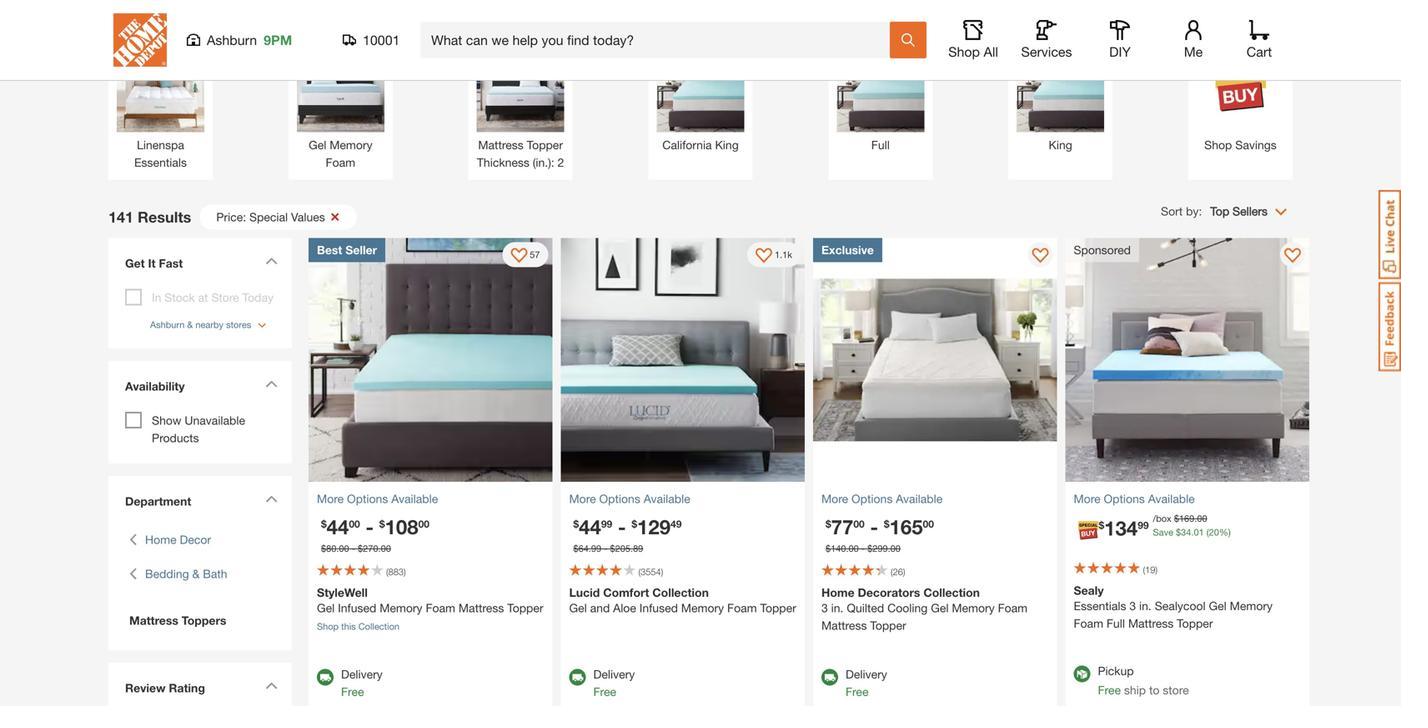 Task type: vqa. For each thing, say whether or not it's contained in the screenshot.
Seller
yes



Task type: locate. For each thing, give the bounding box(es) containing it.
free
[[1098, 683, 1121, 697], [341, 685, 364, 699], [593, 685, 616, 699], [846, 685, 869, 699]]

- up 270
[[366, 515, 374, 539]]

get
[[125, 256, 145, 270]]

diy button
[[1093, 20, 1147, 60]]

1 horizontal spatial display image
[[1032, 248, 1049, 265]]

( up decorators
[[891, 567, 893, 578]]

0 horizontal spatial king
[[715, 138, 739, 152]]

1 horizontal spatial full
[[1107, 617, 1125, 631]]

0 horizontal spatial full
[[871, 138, 890, 152]]

available up 165
[[896, 492, 943, 506]]

0 horizontal spatial display image
[[756, 248, 772, 265]]

more options available link up 108
[[317, 490, 544, 508]]

. left 205
[[589, 543, 591, 554]]

1 caret icon image from the top
[[265, 257, 278, 265]]

back caret image left home decor link
[[129, 531, 137, 549]]

00
[[1197, 513, 1207, 524], [349, 518, 360, 530], [418, 518, 429, 530], [854, 518, 865, 530], [923, 518, 934, 530], [339, 543, 349, 554], [381, 543, 391, 554], [849, 543, 859, 554], [890, 543, 901, 554]]

( for 129
[[638, 567, 641, 578]]

in. left the 'sealycool'
[[1139, 599, 1152, 613]]

1 vertical spatial ashburn
[[150, 319, 185, 330]]

collection for 129
[[652, 586, 709, 600]]

0 vertical spatial ashburn
[[207, 32, 257, 48]]

141
[[108, 208, 133, 226]]

essentials inside sealy essentials 3 in. sealycool gel memory foam full mattress topper
[[1074, 599, 1126, 613]]

availability
[[125, 379, 185, 393]]

) for 165
[[903, 567, 905, 578]]

linenspa essentials image
[[117, 45, 204, 132]]

0 horizontal spatial home
[[145, 533, 176, 547]]

king down king image
[[1049, 138, 1072, 152]]

home for home decorators collection 3 in. quilted cooling gel memory foam mattress topper
[[821, 586, 855, 600]]

1.1k button
[[747, 242, 801, 267]]

3 delivery from the left
[[846, 668, 887, 681]]

gel inside stylewell gel infused memory foam mattress topper shop this collection
[[317, 601, 335, 615]]

aloe
[[613, 601, 636, 615]]

3 available shipping image from the left
[[821, 669, 838, 686]]

topper inside lucid comfort collection gel and aloe infused memory foam topper
[[760, 601, 796, 615]]

shop inside 'shop savings' link
[[1204, 138, 1232, 152]]

more options available link for 129
[[569, 490, 796, 508]]

1 vertical spatial essentials
[[1074, 599, 1126, 613]]

comfort
[[603, 586, 649, 600]]

in. inside sealy essentials 3 in. sealycool gel memory foam full mattress topper
[[1139, 599, 1152, 613]]

available up 49
[[644, 492, 690, 506]]

1 vertical spatial home
[[821, 586, 855, 600]]

( down $ 80 . 00 - $ 270 . 00
[[386, 567, 388, 578]]

caret icon image inside department link
[[265, 495, 278, 503]]

more up $ 134 99
[[1074, 492, 1101, 506]]

1 vertical spatial shop
[[1204, 138, 1232, 152]]

mattress topper thickness (in.): 2
[[477, 138, 564, 169]]

back caret image left bedding
[[129, 565, 137, 583]]

gel down gel memory foam image
[[309, 138, 326, 152]]

0 horizontal spatial available shipping image
[[317, 669, 334, 686]]

display image for exclusive
[[1032, 248, 1049, 265]]

infused up shop this collection link
[[338, 601, 376, 615]]

01
[[1194, 527, 1204, 538]]

gel down the stylewell
[[317, 601, 335, 615]]

delivery down quilted
[[846, 668, 887, 681]]

( 883 )
[[386, 567, 406, 578]]

back caret image for home decor
[[129, 531, 137, 549]]

free for available for pickup icon
[[1098, 683, 1121, 697]]

1 horizontal spatial infused
[[639, 601, 678, 615]]

infused
[[338, 601, 376, 615], [639, 601, 678, 615]]

more options available link up 169
[[1074, 490, 1301, 508]]

department link
[[117, 485, 284, 519]]

1 horizontal spatial in.
[[1139, 599, 1152, 613]]

linenspa essentials link
[[117, 45, 204, 171]]

shop
[[948, 44, 980, 60], [1204, 138, 1232, 152], [317, 621, 339, 632]]

nearby
[[195, 319, 224, 330]]

collection inside home decorators collection 3 in. quilted cooling gel memory foam mattress topper
[[924, 586, 980, 600]]

topper
[[527, 138, 563, 152], [507, 601, 543, 615], [760, 601, 796, 615], [1177, 617, 1213, 631], [870, 619, 906, 633]]

delivery free down quilted
[[846, 668, 887, 699]]

shop all button
[[947, 20, 1000, 60]]

2
[[558, 156, 564, 169]]

0 horizontal spatial collection
[[358, 621, 400, 632]]

. up 01
[[1195, 513, 1197, 524]]

1 delivery from the left
[[341, 668, 383, 681]]

2 more from the left
[[569, 492, 596, 506]]

99 for -
[[601, 518, 612, 530]]

0 horizontal spatial delivery
[[341, 668, 383, 681]]

& left bath
[[192, 567, 200, 581]]

more options available for 165
[[821, 492, 943, 506]]

ashburn left 9pm at the top of page
[[207, 32, 257, 48]]

& left nearby
[[187, 319, 193, 330]]

1 more options available from the left
[[317, 492, 438, 506]]

in stock at store today link
[[152, 291, 274, 304]]

collection inside lucid comfort collection gel and aloe infused memory foam topper
[[652, 586, 709, 600]]

more up 77
[[821, 492, 848, 506]]

delivery for 77
[[846, 668, 887, 681]]

mattress inside stylewell gel infused memory foam mattress topper shop this collection
[[459, 601, 504, 615]]

99 inside $ 134 99
[[1138, 520, 1149, 531]]

1 horizontal spatial delivery
[[593, 668, 635, 681]]

gel down 'lucid'
[[569, 601, 587, 615]]

2 caret icon image from the top
[[265, 380, 278, 388]]

99 left /box
[[1138, 520, 1149, 531]]

shop left this
[[317, 621, 339, 632]]

1 available shipping image from the left
[[317, 669, 334, 686]]

99 for 134
[[1138, 520, 1149, 531]]

full up pickup
[[1107, 617, 1125, 631]]

more up the 64 at the bottom left of page
[[569, 492, 596, 506]]

available for 129
[[644, 492, 690, 506]]

) for 129
[[661, 567, 663, 578]]

more options available link for 165
[[821, 490, 1049, 508]]

memory inside sealy essentials 3 in. sealycool gel memory foam full mattress topper
[[1230, 599, 1273, 613]]

2 horizontal spatial delivery free
[[846, 668, 887, 699]]

1 horizontal spatial 3
[[1130, 599, 1136, 613]]

1 king from the left
[[715, 138, 739, 152]]

3 delivery free from the left
[[846, 668, 887, 699]]

diy
[[1109, 44, 1131, 60]]

caret icon image
[[265, 257, 278, 265], [265, 380, 278, 388], [265, 495, 278, 503], [265, 682, 278, 690]]

foam inside sealy essentials 3 in. sealycool gel memory foam full mattress topper
[[1074, 617, 1103, 631]]

available for pickup image
[[1074, 666, 1090, 683]]

king inside "link"
[[715, 138, 739, 152]]

to
[[1149, 683, 1160, 697]]

0 horizontal spatial shop
[[317, 621, 339, 632]]

more options available link for 108
[[317, 490, 544, 508]]

2 options from the left
[[599, 492, 640, 506]]

gel right cooling
[[931, 601, 949, 615]]

delivery free down "aloe"
[[593, 668, 635, 699]]

display image
[[756, 248, 772, 265], [1032, 248, 1049, 265], [1284, 248, 1301, 265]]

129
[[637, 515, 671, 539]]

3 left quilted
[[821, 601, 828, 615]]

shop all
[[948, 44, 998, 60]]

collection down 3554
[[652, 586, 709, 600]]

infused right "aloe"
[[639, 601, 678, 615]]

options for 129
[[599, 492, 640, 506]]

display image
[[511, 248, 527, 265]]

memory right the 'sealycool'
[[1230, 599, 1273, 613]]

44 for 129
[[579, 515, 601, 539]]

2 available shipping image from the left
[[569, 669, 586, 686]]

me button
[[1167, 20, 1220, 60]]

( down 89
[[638, 567, 641, 578]]

more options available for 129
[[569, 492, 690, 506]]

shop inside button
[[948, 44, 980, 60]]

3 left the 'sealycool'
[[1130, 599, 1136, 613]]

$ 80 . 00 - $ 270 . 00
[[321, 543, 391, 554]]

mattress inside home decorators collection 3 in. quilted cooling gel memory foam mattress topper
[[821, 619, 867, 633]]

1 horizontal spatial king
[[1049, 138, 1072, 152]]

more options available up $ 44 99 - $ 129 49
[[569, 492, 690, 506]]

this
[[341, 621, 356, 632]]

0 horizontal spatial 3
[[821, 601, 828, 615]]

2 horizontal spatial delivery
[[846, 668, 887, 681]]

topper inside mattress topper thickness (in.): 2
[[527, 138, 563, 152]]

44 up 80 at the left bottom of the page
[[327, 515, 349, 539]]

collection right this
[[358, 621, 400, 632]]

2 more options available from the left
[[569, 492, 690, 506]]

decor
[[180, 533, 211, 547]]

cart
[[1247, 44, 1272, 60]]

2 horizontal spatial shop
[[1204, 138, 1232, 152]]

1 horizontal spatial 44
[[579, 515, 601, 539]]

home up quilted
[[821, 586, 855, 600]]

more
[[317, 492, 344, 506], [569, 492, 596, 506], [821, 492, 848, 506], [1074, 492, 1101, 506]]

2 more options available link from the left
[[569, 490, 796, 508]]

options up $ 44 00 - $ 108 00
[[347, 492, 388, 506]]

2 infused from the left
[[639, 601, 678, 615]]

collection up cooling
[[924, 586, 980, 600]]

shop left all
[[948, 44, 980, 60]]

available up /box
[[1148, 492, 1195, 506]]

at
[[198, 291, 208, 304]]

1 available from the left
[[391, 492, 438, 506]]

2 delivery free from the left
[[593, 668, 635, 699]]

memory inside stylewell gel infused memory foam mattress topper shop this collection
[[380, 601, 422, 615]]

( right 01
[[1207, 527, 1209, 538]]

foam inside lucid comfort collection gel and aloe infused memory foam topper
[[727, 601, 757, 615]]

3 inside sealy essentials 3 in. sealycool gel memory foam full mattress topper
[[1130, 599, 1136, 613]]

options up $ 77 00 - $ 165 00
[[852, 492, 893, 506]]

store
[[211, 291, 239, 304]]

1 vertical spatial &
[[192, 567, 200, 581]]

price:
[[216, 210, 246, 224]]

top
[[1210, 204, 1229, 218]]

3 display image from the left
[[1284, 248, 1301, 265]]

$ down $ 44 00 - $ 108 00
[[358, 543, 363, 554]]

4 options from the left
[[1104, 492, 1145, 506]]

1 horizontal spatial available shipping image
[[569, 669, 586, 686]]

2 display image from the left
[[1032, 248, 1049, 265]]

) up decorators
[[903, 567, 905, 578]]

live chat image
[[1379, 190, 1401, 279]]

. left 270
[[336, 543, 339, 554]]

delivery free down shop this collection link
[[341, 668, 383, 699]]

1 infused from the left
[[338, 601, 376, 615]]

gel and aloe infused memory foam topper image
[[561, 238, 805, 482]]

0 horizontal spatial essentials
[[134, 156, 187, 169]]

00 inside /box $ 169 . 00 save $ 34 . 01 ( 20 %)
[[1197, 513, 1207, 524]]

memory inside lucid comfort collection gel and aloe infused memory foam topper
[[681, 601, 724, 615]]

caret icon image for availability
[[265, 380, 278, 388]]

exclusive
[[821, 243, 874, 257]]

. down $ 44 00 - $ 108 00
[[378, 543, 381, 554]]

) up lucid comfort collection gel and aloe infused memory foam topper at the bottom of the page
[[661, 567, 663, 578]]

home inside home decorators collection 3 in. quilted cooling gel memory foam mattress topper
[[821, 586, 855, 600]]

sort by: top sellers
[[1161, 204, 1268, 218]]

lucid comfort collection gel and aloe infused memory foam topper
[[569, 586, 796, 615]]

- up 299
[[870, 515, 878, 539]]

results
[[138, 208, 191, 226]]

0 vertical spatial shop
[[948, 44, 980, 60]]

shop for shop all
[[948, 44, 980, 60]]

back caret image
[[129, 531, 137, 549], [129, 565, 137, 583]]

44 for 108
[[327, 515, 349, 539]]

3 available from the left
[[896, 492, 943, 506]]

mattress toppers
[[129, 614, 226, 628]]

memory right "aloe"
[[681, 601, 724, 615]]

( inside /box $ 169 . 00 save $ 34 . 01 ( 20 %)
[[1207, 527, 1209, 538]]

0 horizontal spatial infused
[[338, 601, 376, 615]]

99 inside $ 44 99 - $ 129 49
[[601, 518, 612, 530]]

0 vertical spatial home
[[145, 533, 176, 547]]

back caret image for bedding & bath
[[129, 565, 137, 583]]

more options available up $ 134 99
[[1074, 492, 1195, 506]]

1 options from the left
[[347, 492, 388, 506]]

available shipping image
[[317, 669, 334, 686], [569, 669, 586, 686], [821, 669, 838, 686]]

full down full image
[[871, 138, 890, 152]]

2 horizontal spatial available shipping image
[[821, 669, 838, 686]]

0 vertical spatial &
[[187, 319, 193, 330]]

price: special values
[[216, 210, 325, 224]]

options up $ 134 99
[[1104, 492, 1145, 506]]

2 vertical spatial shop
[[317, 621, 339, 632]]

3 more from the left
[[821, 492, 848, 506]]

2 horizontal spatial display image
[[1284, 248, 1301, 265]]

display image inside 1.1k dropdown button
[[756, 248, 772, 265]]

& for bath
[[192, 567, 200, 581]]

full image
[[837, 45, 924, 132]]

3 in. quilted cooling gel memory foam mattress topper image
[[813, 238, 1057, 482]]

collection
[[652, 586, 709, 600], [924, 586, 980, 600], [358, 621, 400, 632]]

1 more options available link from the left
[[317, 490, 544, 508]]

california king image
[[657, 45, 744, 132]]

$ up 'lucid'
[[573, 543, 578, 554]]

mattress inside mattress toppers link
[[129, 614, 178, 628]]

1 delivery free from the left
[[341, 668, 383, 699]]

sealy
[[1074, 584, 1104, 598]]

0 horizontal spatial 44
[[327, 515, 349, 539]]

linenspa
[[137, 138, 184, 152]]

gel right the 'sealycool'
[[1209, 599, 1227, 613]]

options for 165
[[852, 492, 893, 506]]

more options available up $ 77 00 - $ 165 00
[[821, 492, 943, 506]]

gel infused memory foam mattress topper image
[[309, 238, 553, 482]]

memory down gel memory foam image
[[330, 138, 372, 152]]

memory right cooling
[[952, 601, 995, 615]]

3 options from the left
[[852, 492, 893, 506]]

89
[[633, 543, 643, 554]]

shop savings link
[[1197, 45, 1284, 154]]

king link
[[1017, 45, 1104, 154]]

shop savings image
[[1197, 45, 1284, 132]]

more options available link up 165
[[821, 490, 1049, 508]]

1 vertical spatial back caret image
[[129, 565, 137, 583]]

ashburn for ashburn & nearby stores
[[150, 319, 185, 330]]

1 horizontal spatial home
[[821, 586, 855, 600]]

2 back caret image from the top
[[129, 565, 137, 583]]

0 horizontal spatial ashburn
[[150, 319, 185, 330]]

1 horizontal spatial delivery free
[[593, 668, 635, 699]]

delivery down shop this collection link
[[341, 668, 383, 681]]

ashburn down in
[[150, 319, 185, 330]]

What can we help you find today? search field
[[431, 23, 889, 58]]

99 up $ 64 . 99 - $ 205 . 89
[[601, 518, 612, 530]]

1 vertical spatial full
[[1107, 617, 1125, 631]]

. down $ 44 99 - $ 129 49
[[631, 543, 633, 554]]

foam
[[326, 156, 355, 169], [426, 601, 455, 615], [727, 601, 757, 615], [998, 601, 1028, 615], [1074, 617, 1103, 631]]

2 available from the left
[[644, 492, 690, 506]]

options
[[347, 492, 388, 506], [599, 492, 640, 506], [852, 492, 893, 506], [1104, 492, 1145, 506]]

shop inside stylewell gel infused memory foam mattress topper shop this collection
[[317, 621, 339, 632]]

34
[[1181, 527, 1191, 538]]

1 more from the left
[[317, 492, 344, 506]]

) for 108
[[404, 567, 406, 578]]

price: special values button
[[200, 205, 357, 230]]

free inside pickup free ship to store
[[1098, 683, 1121, 697]]

1 horizontal spatial shop
[[948, 44, 980, 60]]

0 vertical spatial essentials
[[134, 156, 187, 169]]

more options available link up 49
[[569, 490, 796, 508]]

delivery down "aloe"
[[593, 668, 635, 681]]

more up 80 at the left bottom of the page
[[317, 492, 344, 506]]

1 display image from the left
[[756, 248, 772, 265]]

- up 205
[[618, 515, 626, 539]]

king right 'california' at the top
[[715, 138, 739, 152]]

)
[[1155, 565, 1158, 575], [404, 567, 406, 578], [661, 567, 663, 578], [903, 567, 905, 578]]

available up 108
[[391, 492, 438, 506]]

1 horizontal spatial collection
[[652, 586, 709, 600]]

$ left /box
[[1099, 520, 1104, 531]]

essentials inside linenspa essentials link
[[134, 156, 187, 169]]

king image
[[1017, 45, 1104, 132]]

gel memory foam
[[309, 138, 372, 169]]

essentials down linenspa
[[134, 156, 187, 169]]

$ 44 99 - $ 129 49
[[573, 515, 682, 539]]

decorators
[[858, 586, 920, 600]]

1 back caret image from the top
[[129, 531, 137, 549]]

883
[[388, 567, 404, 578]]

in. left quilted
[[831, 601, 844, 615]]

ship
[[1124, 683, 1146, 697]]

fast
[[159, 256, 183, 270]]

3 caret icon image from the top
[[265, 495, 278, 503]]

3 more options available from the left
[[821, 492, 943, 506]]

0 horizontal spatial in.
[[831, 601, 844, 615]]

foam inside gel memory foam
[[326, 156, 355, 169]]

1 44 from the left
[[327, 515, 349, 539]]

shop savings
[[1204, 138, 1277, 152]]

bedding
[[145, 567, 189, 581]]

memory down '( 883 )'
[[380, 601, 422, 615]]

caret icon image inside availability link
[[265, 380, 278, 388]]

1 horizontal spatial essentials
[[1074, 599, 1126, 613]]

delivery free for 77
[[846, 668, 887, 699]]

seller
[[345, 243, 377, 257]]

0 horizontal spatial delivery free
[[341, 668, 383, 699]]

0 vertical spatial back caret image
[[129, 531, 137, 549]]

2 44 from the left
[[579, 515, 601, 539]]

9pm
[[264, 32, 292, 48]]

home decorators collection 3 in. quilted cooling gel memory foam mattress topper
[[821, 586, 1028, 633]]

44 up the 64 at the bottom left of page
[[579, 515, 601, 539]]

quilted
[[847, 601, 884, 615]]

. down $ 77 00 - $ 165 00
[[888, 543, 890, 554]]

mattress inside sealy essentials 3 in. sealycool gel memory foam full mattress topper
[[1128, 617, 1174, 631]]

savings
[[1235, 138, 1277, 152]]

available
[[391, 492, 438, 506], [644, 492, 690, 506], [896, 492, 943, 506], [1148, 492, 1195, 506]]

2 horizontal spatial collection
[[924, 586, 980, 600]]

( 26 )
[[891, 567, 905, 578]]

1 horizontal spatial ashburn
[[207, 32, 257, 48]]

mattress inside mattress topper thickness (in.): 2
[[478, 138, 524, 152]]

) up stylewell gel infused memory foam mattress topper shop this collection
[[404, 567, 406, 578]]

3 more options available link from the left
[[821, 490, 1049, 508]]

57
[[530, 249, 540, 260]]

delivery free
[[341, 668, 383, 699], [593, 668, 635, 699], [846, 668, 887, 699]]

$ up the 64 at the bottom left of page
[[573, 518, 579, 530]]

options up $ 44 99 - $ 129 49
[[599, 492, 640, 506]]

0 vertical spatial full
[[871, 138, 890, 152]]

caret icon image inside get it fast link
[[265, 257, 278, 265]]

show
[[152, 414, 181, 427]]

essentials down sealy
[[1074, 599, 1126, 613]]



Task type: describe. For each thing, give the bounding box(es) containing it.
get it fast
[[125, 256, 183, 270]]

$ up "140" at the right
[[826, 518, 831, 530]]

$ down $ 77 00 - $ 165 00
[[868, 543, 873, 554]]

( 19 )
[[1143, 565, 1158, 575]]

available shipping image for 44
[[317, 669, 334, 686]]

2 delivery from the left
[[593, 668, 635, 681]]

foam inside stylewell gel infused memory foam mattress topper shop this collection
[[426, 601, 455, 615]]

services button
[[1020, 20, 1073, 60]]

cart link
[[1241, 20, 1278, 60]]

gel memory foam image
[[297, 45, 384, 132]]

$ up 299
[[884, 518, 889, 530]]

$ 134 99
[[1099, 516, 1149, 540]]

feedback link image
[[1379, 282, 1401, 372]]

10001
[[363, 32, 400, 48]]

california
[[662, 138, 712, 152]]

thickness
[[477, 156, 530, 169]]

$ up $ 80 . 00 - $ 270 . 00
[[379, 518, 385, 530]]

4 more from the left
[[1074, 492, 1101, 506]]

free for 2nd available shipping image from left
[[593, 685, 616, 699]]

10001 button
[[343, 32, 400, 48]]

delivery for 44
[[341, 668, 383, 681]]

lucid
[[569, 586, 600, 600]]

available shipping image for 77
[[821, 669, 838, 686]]

by:
[[1186, 204, 1202, 218]]

- left 270
[[352, 543, 355, 554]]

stylewell gel infused memory foam mattress topper shop this collection
[[317, 586, 543, 632]]

special
[[249, 210, 288, 224]]

caret icon image for department
[[265, 495, 278, 503]]

$ 44 00 - $ 108 00
[[321, 515, 429, 539]]

foam inside home decorators collection 3 in. quilted cooling gel memory foam mattress topper
[[998, 601, 1028, 615]]

$ 64 . 99 - $ 205 . 89
[[573, 543, 643, 554]]

caret icon image for get it fast
[[265, 257, 278, 265]]

more for 165
[[821, 492, 848, 506]]

3554
[[641, 567, 661, 578]]

essentials for linenspa
[[134, 156, 187, 169]]

108
[[385, 515, 418, 539]]

- left 205
[[604, 543, 608, 554]]

in stock at store today
[[152, 291, 274, 304]]

collection inside stylewell gel infused memory foam mattress topper shop this collection
[[358, 621, 400, 632]]

available for 165
[[896, 492, 943, 506]]

141 results
[[108, 208, 191, 226]]

save
[[1153, 527, 1173, 538]]

19
[[1145, 565, 1155, 575]]

sponsored
[[1074, 243, 1131, 257]]

memory inside home decorators collection 3 in. quilted cooling gel memory foam mattress topper
[[952, 601, 995, 615]]

$ up 80 at the left bottom of the page
[[321, 518, 327, 530]]

26
[[893, 567, 903, 578]]

best
[[317, 243, 342, 257]]

bedding & bath link
[[145, 565, 227, 583]]

49
[[671, 518, 682, 530]]

gel inside lucid comfort collection gel and aloe infused memory foam topper
[[569, 601, 587, 615]]

unavailable
[[185, 414, 245, 427]]

sort
[[1161, 204, 1183, 218]]

free for 44 available shipping image
[[341, 685, 364, 699]]

collection for 165
[[924, 586, 980, 600]]

ashburn for ashburn 9pm
[[207, 32, 257, 48]]

full link
[[837, 45, 924, 154]]

display image for sponsored
[[1284, 248, 1301, 265]]

80
[[326, 543, 336, 554]]

/box
[[1153, 513, 1172, 524]]

best seller
[[317, 243, 377, 257]]

4 available from the left
[[1148, 492, 1195, 506]]

more options available for 108
[[317, 492, 438, 506]]

bedding & bath
[[145, 567, 227, 581]]

infused inside lucid comfort collection gel and aloe infused memory foam topper
[[639, 601, 678, 615]]

pickup free ship to store
[[1098, 664, 1189, 697]]

sealycool
[[1155, 599, 1206, 613]]

home for home decor
[[145, 533, 176, 547]]

( for 108
[[386, 567, 388, 578]]

4 more options available link from the left
[[1074, 490, 1301, 508]]

review rating link
[[125, 680, 234, 697]]

$ right "save" at the right of the page
[[1176, 527, 1181, 538]]

topper inside home decorators collection 3 in. quilted cooling gel memory foam mattress topper
[[870, 619, 906, 633]]

& for nearby
[[187, 319, 193, 330]]

. down 77
[[846, 543, 849, 554]]

sellers
[[1233, 204, 1268, 218]]

mattress topper thickness (in.): 2 link
[[477, 45, 564, 171]]

(in.):
[[533, 156, 554, 169]]

me
[[1184, 44, 1203, 60]]

review rating
[[125, 681, 205, 695]]

services
[[1021, 44, 1072, 60]]

in
[[152, 291, 161, 304]]

essentials for sealy
[[1074, 599, 1126, 613]]

sealy essentials 3 in. sealycool gel memory foam full mattress topper
[[1074, 584, 1273, 631]]

299
[[873, 543, 888, 554]]

/box $ 169 . 00 save $ 34 . 01 ( 20 %)
[[1153, 513, 1231, 538]]

3 inside home decorators collection 3 in. quilted cooling gel memory foam mattress topper
[[821, 601, 828, 615]]

( for 165
[[891, 567, 893, 578]]

more for 108
[[317, 492, 344, 506]]

shop this collection link
[[317, 621, 400, 632]]

4 caret icon image from the top
[[265, 682, 278, 690]]

169
[[1179, 513, 1195, 524]]

) down "save" at the right of the page
[[1155, 565, 1158, 575]]

stylewell
[[317, 586, 368, 600]]

available for 108
[[391, 492, 438, 506]]

mattress topper thickness (in.): 2 image
[[477, 45, 564, 132]]

stores
[[226, 319, 251, 330]]

memory inside gel memory foam
[[330, 138, 372, 152]]

store
[[1163, 683, 1189, 697]]

ashburn & nearby stores
[[150, 319, 251, 330]]

linenspa essentials
[[134, 138, 187, 169]]

99 right the 64 at the bottom left of page
[[591, 543, 601, 554]]

( down $ 134 99
[[1143, 565, 1145, 575]]

the home depot logo image
[[113, 13, 167, 67]]

1.1k
[[775, 249, 792, 260]]

in. inside home decorators collection 3 in. quilted cooling gel memory foam mattress topper
[[831, 601, 844, 615]]

165
[[889, 515, 923, 539]]

( 3554 )
[[638, 567, 663, 578]]

home decor link
[[145, 531, 211, 549]]

delivery free for 44
[[341, 668, 383, 699]]

gel inside home decorators collection 3 in. quilted cooling gel memory foam mattress topper
[[931, 601, 949, 615]]

topper inside sealy essentials 3 in. sealycool gel memory foam full mattress topper
[[1177, 617, 1213, 631]]

products
[[152, 431, 199, 445]]

57 button
[[502, 242, 548, 267]]

205
[[615, 543, 631, 554]]

review
[[125, 681, 166, 695]]

topper inside stylewell gel infused memory foam mattress topper shop this collection
[[507, 601, 543, 615]]

$ left 270
[[321, 543, 326, 554]]

$ left 299
[[826, 543, 831, 554]]

toppers
[[182, 614, 226, 628]]

stock
[[165, 291, 195, 304]]

mattress toppers link
[[125, 612, 275, 630]]

. down 169
[[1191, 527, 1194, 538]]

%)
[[1219, 527, 1231, 538]]

$ left 89
[[610, 543, 615, 554]]

gel inside gel memory foam
[[309, 138, 326, 152]]

shop for shop savings
[[1204, 138, 1232, 152]]

2 king from the left
[[1049, 138, 1072, 152]]

$ inside $ 134 99
[[1099, 520, 1104, 531]]

- left 299
[[861, 543, 865, 554]]

availability link
[[117, 369, 284, 408]]

gel inside sealy essentials 3 in. sealycool gel memory foam full mattress topper
[[1209, 599, 1227, 613]]

free for available shipping image for 77
[[846, 685, 869, 699]]

4 more options available from the left
[[1074, 492, 1195, 506]]

options for 108
[[347, 492, 388, 506]]

140
[[831, 543, 846, 554]]

more for 129
[[569, 492, 596, 506]]

show unavailable products
[[152, 414, 245, 445]]

$ up 89
[[632, 518, 637, 530]]

essentials 3 in. sealycool gel memory foam full mattress topper image
[[1065, 238, 1309, 482]]

20
[[1209, 527, 1219, 538]]

$ right /box
[[1174, 513, 1179, 524]]

270
[[363, 543, 378, 554]]

infused inside stylewell gel infused memory foam mattress topper shop this collection
[[338, 601, 376, 615]]

full inside sealy essentials 3 in. sealycool gel memory foam full mattress topper
[[1107, 617, 1125, 631]]

and
[[590, 601, 610, 615]]

ashburn 9pm
[[207, 32, 292, 48]]

it
[[148, 256, 156, 270]]



